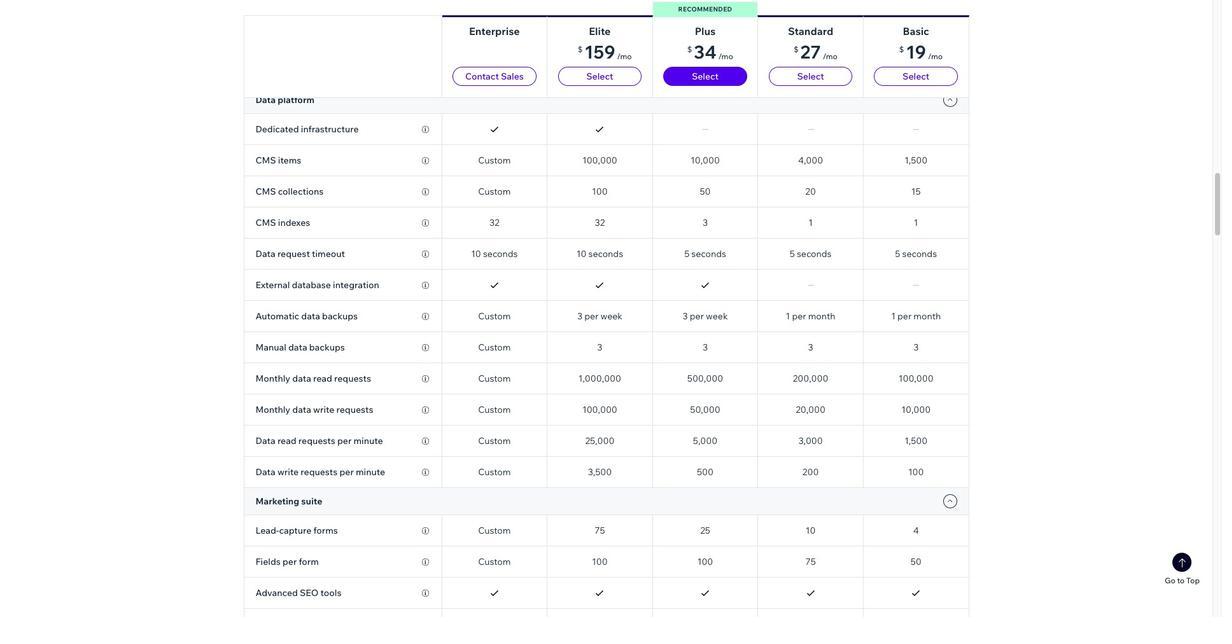 Task type: describe. For each thing, give the bounding box(es) containing it.
advanced seo tools
[[256, 588, 342, 599]]

data read requests per minute
[[256, 436, 383, 447]]

4
[[914, 525, 919, 537]]

34
[[694, 40, 717, 63]]

0 vertical spatial 10,000
[[691, 155, 720, 166]]

$ 34 /mo
[[688, 40, 733, 63]]

seo
[[300, 588, 319, 599]]

/mo for 27
[[823, 51, 838, 61]]

2 week from the left
[[706, 311, 728, 322]]

0 vertical spatial 50
[[700, 186, 711, 197]]

25,000
[[586, 436, 615, 447]]

data for data platform
[[256, 94, 276, 106]]

indexes
[[278, 217, 310, 229]]

data for data write requests per minute
[[256, 467, 276, 478]]

data for monthly data read requests
[[292, 373, 311, 385]]

data for manual data backups
[[288, 342, 307, 353]]

2 select from the left
[[692, 71, 719, 82]]

5 custom from the top
[[478, 373, 511, 385]]

2 10 seconds from the left
[[577, 248, 623, 260]]

suite
[[301, 496, 322, 508]]

cms indexes
[[256, 217, 310, 229]]

27
[[801, 40, 821, 63]]

capture
[[279, 525, 312, 537]]

5,000
[[693, 436, 718, 447]]

10 custom from the top
[[478, 557, 511, 568]]

to
[[1178, 576, 1185, 586]]

7 custom from the top
[[478, 436, 511, 447]]

0 vertical spatial write
[[313, 404, 335, 416]]

contact sales button
[[453, 67, 537, 86]]

form
[[299, 557, 319, 568]]

requests down monthly data write requests
[[299, 436, 336, 447]]

recommended
[[679, 5, 733, 13]]

data for monthly data write requests
[[292, 404, 311, 416]]

hide
[[888, 95, 905, 105]]

1 horizontal spatial 10
[[577, 248, 587, 260]]

manual data backups
[[256, 342, 345, 353]]

3 seconds from the left
[[692, 248, 727, 260]]

1 week from the left
[[601, 311, 623, 322]]

1 1,500 from the top
[[905, 155, 928, 166]]

2 vertical spatial 100,000
[[583, 404, 618, 416]]

monthly for monthly data read requests
[[256, 373, 290, 385]]

automatic data backups
[[256, 311, 358, 322]]

monthly for monthly data write requests
[[256, 404, 290, 416]]

4 seconds from the left
[[797, 248, 832, 260]]

0 vertical spatial 100,000
[[583, 155, 618, 166]]

50,000
[[691, 404, 721, 416]]

database
[[292, 280, 331, 291]]

request
[[278, 248, 310, 260]]

requests up suite
[[301, 467, 338, 478]]

plus
[[695, 25, 716, 38]]

go
[[1165, 576, 1176, 586]]

requests up monthly data write requests
[[334, 373, 371, 385]]

tools
[[321, 588, 342, 599]]

monthly data read requests
[[256, 373, 371, 385]]

hide features button
[[888, 94, 936, 106]]

/mo for 34
[[719, 51, 733, 61]]

basic
[[903, 25, 930, 38]]

20
[[806, 186, 816, 197]]

3,500
[[588, 467, 612, 478]]

2 month from the left
[[914, 311, 941, 322]]

data for automatic data backups
[[301, 311, 320, 322]]

9 custom from the top
[[478, 525, 511, 537]]

cms collections
[[256, 186, 324, 197]]

1 horizontal spatial 50
[[911, 557, 922, 568]]

data for data read requests per minute
[[256, 436, 276, 447]]

contact sales
[[465, 71, 524, 82]]

enterprise
[[469, 25, 520, 38]]

integration
[[333, 280, 379, 291]]

1 seconds from the left
[[483, 248, 518, 260]]

marketing suite
[[256, 496, 322, 508]]

dedicated
[[256, 124, 299, 135]]

1 5 from the left
[[685, 248, 690, 260]]

elite
[[589, 25, 611, 38]]

standard
[[788, 25, 834, 38]]

3 custom from the top
[[478, 311, 511, 322]]

$ 27 /mo
[[794, 40, 838, 63]]

dedicated infrastructure
[[256, 124, 359, 135]]

200
[[803, 467, 819, 478]]

top
[[1187, 576, 1200, 586]]

2 1 per month from the left
[[892, 311, 941, 322]]

1 vertical spatial 75
[[806, 557, 816, 568]]

1,000,000
[[579, 373, 622, 385]]

1 10 seconds from the left
[[471, 248, 518, 260]]

500,000
[[688, 373, 724, 385]]

20,000
[[796, 404, 826, 416]]

marketing
[[256, 496, 299, 508]]

500
[[697, 467, 714, 478]]

minute for data read requests per minute
[[354, 436, 383, 447]]

forms
[[314, 525, 338, 537]]

select button for 19
[[875, 67, 958, 86]]

15
[[912, 186, 921, 197]]

$ for 34
[[688, 44, 692, 54]]

6 custom from the top
[[478, 404, 511, 416]]



Task type: locate. For each thing, give the bounding box(es) containing it.
fields
[[256, 557, 281, 568]]

select down 159 on the top
[[587, 71, 614, 82]]

2 horizontal spatial 10
[[806, 525, 816, 537]]

1 select from the left
[[587, 71, 614, 82]]

2 5 from the left
[[790, 248, 795, 260]]

4,000
[[799, 155, 824, 166]]

2 32 from the left
[[595, 217, 605, 229]]

$ inside $ 27 /mo
[[794, 44, 799, 54]]

3 5 from the left
[[896, 248, 901, 260]]

1 custom from the top
[[478, 155, 511, 166]]

0 vertical spatial cms
[[256, 155, 276, 166]]

/mo right 159 on the top
[[617, 51, 632, 61]]

0 vertical spatial monthly
[[256, 373, 290, 385]]

contact
[[465, 71, 499, 82]]

2 custom from the top
[[478, 186, 511, 197]]

1 vertical spatial cms
[[256, 186, 276, 197]]

$ for 27
[[794, 44, 799, 54]]

collections
[[278, 186, 324, 197]]

1 vertical spatial minute
[[356, 467, 385, 478]]

$ left 159 on the top
[[578, 44, 583, 54]]

select button
[[558, 67, 642, 86], [664, 67, 748, 86], [769, 67, 853, 86], [875, 67, 958, 86]]

0 horizontal spatial 32
[[490, 217, 500, 229]]

2 monthly from the top
[[256, 404, 290, 416]]

data down database
[[301, 311, 320, 322]]

$
[[578, 44, 583, 54], [688, 44, 692, 54], [794, 44, 799, 54], [900, 44, 905, 54]]

select down the 34
[[692, 71, 719, 82]]

select up features at right
[[903, 71, 930, 82]]

1 horizontal spatial read
[[313, 373, 332, 385]]

3 $ from the left
[[794, 44, 799, 54]]

week up 500,000
[[706, 311, 728, 322]]

3 per week
[[578, 311, 623, 322], [683, 311, 728, 322]]

1 $ from the left
[[578, 44, 583, 54]]

1 vertical spatial 10,000
[[902, 404, 931, 416]]

backups for automatic data backups
[[322, 311, 358, 322]]

0 vertical spatial 1,500
[[905, 155, 928, 166]]

automatic
[[256, 311, 299, 322]]

100,000
[[583, 155, 618, 166], [899, 373, 934, 385], [583, 404, 618, 416]]

1 vertical spatial write
[[278, 467, 299, 478]]

1 horizontal spatial 10 seconds
[[577, 248, 623, 260]]

0 horizontal spatial read
[[278, 436, 297, 447]]

monthly down the manual
[[256, 373, 290, 385]]

0 horizontal spatial 10 seconds
[[471, 248, 518, 260]]

/mo for 19
[[928, 51, 943, 61]]

0 horizontal spatial 5 seconds
[[685, 248, 727, 260]]

sales
[[501, 71, 524, 82]]

2 vertical spatial cms
[[256, 217, 276, 229]]

fields per form
[[256, 557, 319, 568]]

data down monthly data read requests
[[292, 404, 311, 416]]

items
[[278, 155, 301, 166]]

4 custom from the top
[[478, 342, 511, 353]]

read down monthly data write requests
[[278, 436, 297, 447]]

1,500
[[905, 155, 928, 166], [905, 436, 928, 447]]

1 vertical spatial backups
[[309, 342, 345, 353]]

1 per month
[[786, 311, 836, 322], [892, 311, 941, 322]]

2 seconds from the left
[[589, 248, 623, 260]]

1 32 from the left
[[490, 217, 500, 229]]

3,000
[[799, 436, 823, 447]]

1 3 per week from the left
[[578, 311, 623, 322]]

$ left the 34
[[688, 44, 692, 54]]

0 horizontal spatial 10,000
[[691, 155, 720, 166]]

advanced
[[256, 588, 298, 599]]

/mo for 159
[[617, 51, 632, 61]]

1 vertical spatial 50
[[911, 557, 922, 568]]

3 select from the left
[[798, 71, 824, 82]]

manual
[[256, 342, 286, 353]]

features
[[906, 95, 936, 105]]

platform
[[278, 94, 315, 106]]

requests up data read requests per minute
[[337, 404, 373, 416]]

backups for manual data backups
[[309, 342, 345, 353]]

infrastructure
[[301, 124, 359, 135]]

write up data read requests per minute
[[313, 404, 335, 416]]

/mo right 27
[[823, 51, 838, 61]]

2 cms from the top
[[256, 186, 276, 197]]

write up marketing suite
[[278, 467, 299, 478]]

data for data request timeout
[[256, 248, 276, 260]]

data down manual data backups
[[292, 373, 311, 385]]

1 vertical spatial 100,000
[[899, 373, 934, 385]]

0 horizontal spatial 50
[[700, 186, 711, 197]]

2 horizontal spatial 5 seconds
[[896, 248, 937, 260]]

1 horizontal spatial 5 seconds
[[790, 248, 832, 260]]

week up 1,000,000
[[601, 311, 623, 322]]

0 horizontal spatial 3 per week
[[578, 311, 623, 322]]

4 select from the left
[[903, 71, 930, 82]]

1 horizontal spatial write
[[313, 404, 335, 416]]

data request timeout
[[256, 248, 345, 260]]

seconds
[[483, 248, 518, 260], [589, 248, 623, 260], [692, 248, 727, 260], [797, 248, 832, 260], [903, 248, 937, 260]]

select for 159
[[587, 71, 614, 82]]

100
[[592, 186, 608, 197], [909, 467, 924, 478], [592, 557, 608, 568], [698, 557, 713, 568]]

3 5 seconds from the left
[[896, 248, 937, 260]]

$ 159 /mo
[[578, 40, 632, 63]]

cms for cms indexes
[[256, 217, 276, 229]]

backups down integration
[[322, 311, 358, 322]]

2 1,500 from the top
[[905, 436, 928, 447]]

data platform
[[256, 94, 315, 106]]

2 select button from the left
[[664, 67, 748, 86]]

2 /mo from the left
[[719, 51, 733, 61]]

$ inside $ 159 /mo
[[578, 44, 583, 54]]

select button down the 34
[[664, 67, 748, 86]]

read up monthly data write requests
[[313, 373, 332, 385]]

$ for 159
[[578, 44, 583, 54]]

minute for data write requests per minute
[[356, 467, 385, 478]]

1 monthly from the top
[[256, 373, 290, 385]]

write
[[313, 404, 335, 416], [278, 467, 299, 478]]

per
[[585, 311, 599, 322], [690, 311, 704, 322], [792, 311, 807, 322], [898, 311, 912, 322], [337, 436, 352, 447], [340, 467, 354, 478], [283, 557, 297, 568]]

data down monthly data write requests
[[256, 436, 276, 447]]

month
[[809, 311, 836, 322], [914, 311, 941, 322]]

select button up features at right
[[875, 67, 958, 86]]

backups up monthly data read requests
[[309, 342, 345, 353]]

/mo right the 34
[[719, 51, 733, 61]]

19
[[906, 40, 927, 63]]

cms left items
[[256, 155, 276, 166]]

4 /mo from the left
[[928, 51, 943, 61]]

external
[[256, 280, 290, 291]]

2 horizontal spatial 5
[[896, 248, 901, 260]]

2 3 per week from the left
[[683, 311, 728, 322]]

1 horizontal spatial 32
[[595, 217, 605, 229]]

0 vertical spatial minute
[[354, 436, 383, 447]]

25
[[701, 525, 711, 537]]

1 /mo from the left
[[617, 51, 632, 61]]

monthly down monthly data read requests
[[256, 404, 290, 416]]

external database integration
[[256, 280, 379, 291]]

select button for 159
[[558, 67, 642, 86]]

10 seconds
[[471, 248, 518, 260], [577, 248, 623, 260]]

1 vertical spatial read
[[278, 436, 297, 447]]

2 $ from the left
[[688, 44, 692, 54]]

cms items
[[256, 155, 301, 166]]

0 horizontal spatial 75
[[595, 525, 605, 537]]

3 /mo from the left
[[823, 51, 838, 61]]

cms left indexes
[[256, 217, 276, 229]]

select button down 27
[[769, 67, 853, 86]]

select button down 159 on the top
[[558, 67, 642, 86]]

$ for 19
[[900, 44, 905, 54]]

0 vertical spatial read
[[313, 373, 332, 385]]

1 select button from the left
[[558, 67, 642, 86]]

1 vertical spatial monthly
[[256, 404, 290, 416]]

timeout
[[312, 248, 345, 260]]

8 custom from the top
[[478, 467, 511, 478]]

0 vertical spatial 75
[[595, 525, 605, 537]]

minute up data write requests per minute
[[354, 436, 383, 447]]

select
[[587, 71, 614, 82], [692, 71, 719, 82], [798, 71, 824, 82], [903, 71, 930, 82]]

1 horizontal spatial 5
[[790, 248, 795, 260]]

select for 27
[[798, 71, 824, 82]]

data
[[256, 94, 276, 106], [256, 248, 276, 260], [256, 436, 276, 447], [256, 467, 276, 478]]

3 data from the top
[[256, 436, 276, 447]]

3
[[703, 217, 708, 229], [578, 311, 583, 322], [683, 311, 688, 322], [598, 342, 603, 353], [703, 342, 708, 353], [808, 342, 814, 353], [914, 342, 919, 353]]

0 horizontal spatial week
[[601, 311, 623, 322]]

4 select button from the left
[[875, 67, 958, 86]]

cms down the cms items
[[256, 186, 276, 197]]

1 vertical spatial 1,500
[[905, 436, 928, 447]]

1 horizontal spatial 10,000
[[902, 404, 931, 416]]

$ 19 /mo
[[900, 40, 943, 63]]

data right the manual
[[288, 342, 307, 353]]

5
[[685, 248, 690, 260], [790, 248, 795, 260], [896, 248, 901, 260]]

32
[[490, 217, 500, 229], [595, 217, 605, 229]]

data
[[301, 311, 320, 322], [288, 342, 307, 353], [292, 373, 311, 385], [292, 404, 311, 416]]

minute
[[354, 436, 383, 447], [356, 467, 385, 478]]

0 horizontal spatial write
[[278, 467, 299, 478]]

lead-
[[256, 525, 279, 537]]

cms for cms collections
[[256, 186, 276, 197]]

1 data from the top
[[256, 94, 276, 106]]

1 cms from the top
[[256, 155, 276, 166]]

1 horizontal spatial 3 per week
[[683, 311, 728, 322]]

$ left 27
[[794, 44, 799, 54]]

select for 19
[[903, 71, 930, 82]]

lead-capture forms
[[256, 525, 338, 537]]

1 horizontal spatial 75
[[806, 557, 816, 568]]

select button for 27
[[769, 67, 853, 86]]

75
[[595, 525, 605, 537], [806, 557, 816, 568]]

data write requests per minute
[[256, 467, 385, 478]]

4 $ from the left
[[900, 44, 905, 54]]

/mo inside $ 159 /mo
[[617, 51, 632, 61]]

$ inside '$ 19 /mo'
[[900, 44, 905, 54]]

minute down data read requests per minute
[[356, 467, 385, 478]]

1 horizontal spatial 1 per month
[[892, 311, 941, 322]]

5 seconds from the left
[[903, 248, 937, 260]]

data left request
[[256, 248, 276, 260]]

1 1 per month from the left
[[786, 311, 836, 322]]

3 select button from the left
[[769, 67, 853, 86]]

data left platform
[[256, 94, 276, 106]]

5 seconds
[[685, 248, 727, 260], [790, 248, 832, 260], [896, 248, 937, 260]]

$ left 19 on the top
[[900, 44, 905, 54]]

0 horizontal spatial 1 per month
[[786, 311, 836, 322]]

2 5 seconds from the left
[[790, 248, 832, 260]]

0 horizontal spatial 10
[[471, 248, 481, 260]]

0 horizontal spatial 5
[[685, 248, 690, 260]]

select down 27
[[798, 71, 824, 82]]

$ inside $ 34 /mo
[[688, 44, 692, 54]]

/mo inside $ 27 /mo
[[823, 51, 838, 61]]

1 horizontal spatial month
[[914, 311, 941, 322]]

10
[[471, 248, 481, 260], [577, 248, 587, 260], [806, 525, 816, 537]]

cms for cms items
[[256, 155, 276, 166]]

hide features
[[888, 95, 936, 105]]

3 cms from the top
[[256, 217, 276, 229]]

200,000
[[793, 373, 829, 385]]

data up the marketing
[[256, 467, 276, 478]]

week
[[601, 311, 623, 322], [706, 311, 728, 322]]

/mo inside $ 34 /mo
[[719, 51, 733, 61]]

requests
[[334, 373, 371, 385], [337, 404, 373, 416], [299, 436, 336, 447], [301, 467, 338, 478]]

1
[[809, 217, 813, 229], [914, 217, 919, 229], [786, 311, 790, 322], [892, 311, 896, 322]]

3 per week up 500,000
[[683, 311, 728, 322]]

159
[[585, 40, 616, 63]]

1 horizontal spatial week
[[706, 311, 728, 322]]

backups
[[322, 311, 358, 322], [309, 342, 345, 353]]

0 horizontal spatial month
[[809, 311, 836, 322]]

2 data from the top
[[256, 248, 276, 260]]

/mo right 19 on the top
[[928, 51, 943, 61]]

/mo inside '$ 19 /mo'
[[928, 51, 943, 61]]

1 month from the left
[[809, 311, 836, 322]]

go to top
[[1165, 576, 1200, 586]]

3 per week up 1,000,000
[[578, 311, 623, 322]]

4 data from the top
[[256, 467, 276, 478]]

1 5 seconds from the left
[[685, 248, 727, 260]]

monthly data write requests
[[256, 404, 373, 416]]

0 vertical spatial backups
[[322, 311, 358, 322]]

read
[[313, 373, 332, 385], [278, 436, 297, 447]]



Task type: vqa. For each thing, say whether or not it's contained in the screenshot.
second 1,500 from the bottom of the page
yes



